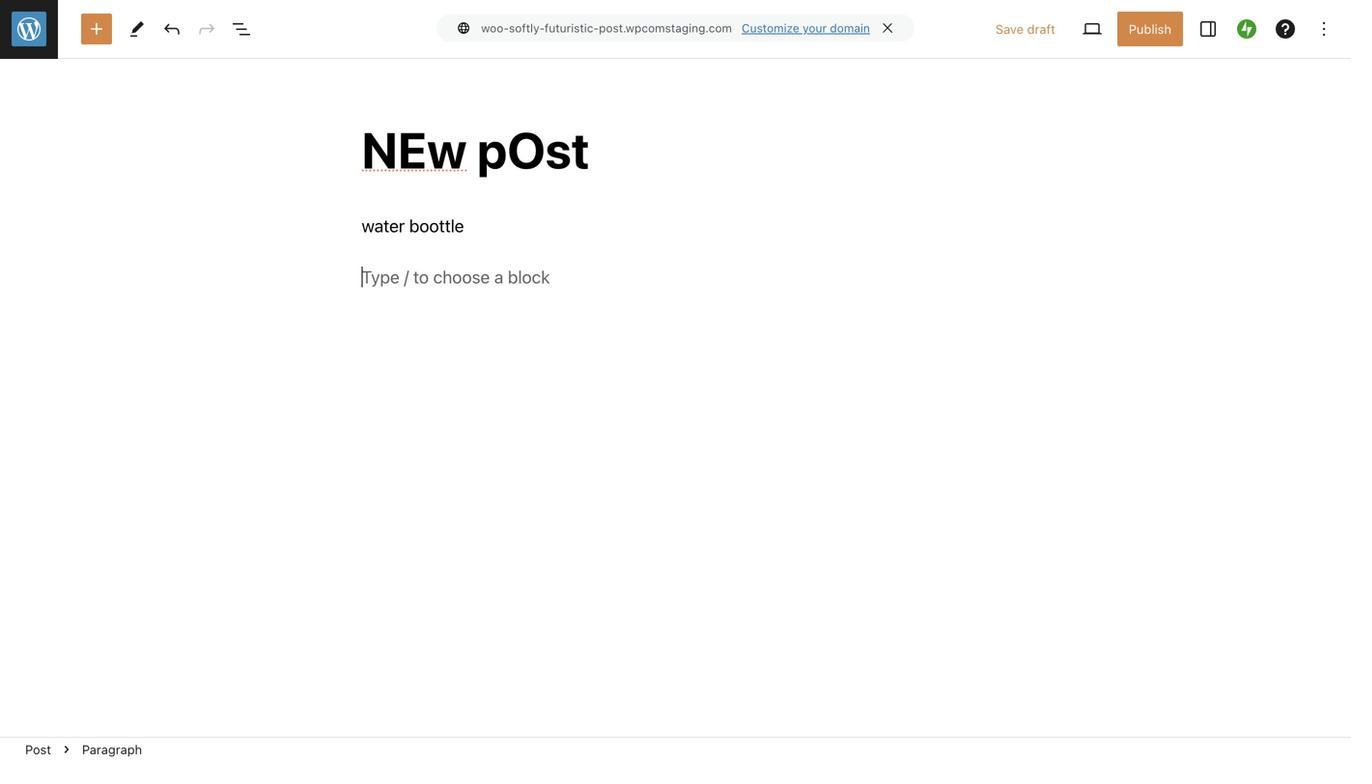 Task type: vqa. For each thing, say whether or not it's contained in the screenshot.
Toggle
no



Task type: describe. For each thing, give the bounding box(es) containing it.
post button
[[17, 738, 59, 761]]

futuristic-
[[545, 21, 599, 35]]

settings image
[[1197, 17, 1220, 41]]

save draft button
[[985, 12, 1068, 46]]

options image
[[1313, 17, 1336, 41]]

woo-softly-futuristic-post.wpcomstaging.com customize your domain
[[481, 21, 871, 35]]

save
[[996, 22, 1024, 36]]

paragraph
[[82, 742, 142, 757]]

publish button
[[1118, 12, 1184, 46]]

jetpack image
[[1238, 19, 1257, 39]]

your
[[803, 21, 827, 35]]

redo image
[[195, 17, 218, 41]]



Task type: locate. For each thing, give the bounding box(es) containing it.
help image
[[1275, 17, 1298, 41]]

document overview image
[[230, 17, 253, 41]]

preview image
[[1081, 17, 1104, 41]]

post
[[25, 743, 51, 757]]

post.wpcomstaging.com
[[599, 21, 732, 35]]

softly-
[[509, 21, 545, 35]]

save draft
[[996, 22, 1056, 36]]

domain
[[830, 21, 871, 35]]

undo image
[[160, 17, 184, 41]]

woo-
[[481, 21, 509, 35]]

editor content region
[[0, 59, 1352, 737]]

tools image
[[126, 17, 149, 41]]

draft
[[1028, 22, 1056, 36]]

block breadcrumb list
[[0, 738, 167, 761]]

publish
[[1129, 22, 1172, 36]]

customize
[[742, 21, 800, 35]]

customize your domain button
[[742, 21, 871, 35]]

toggle block inserter image
[[85, 17, 108, 41]]



